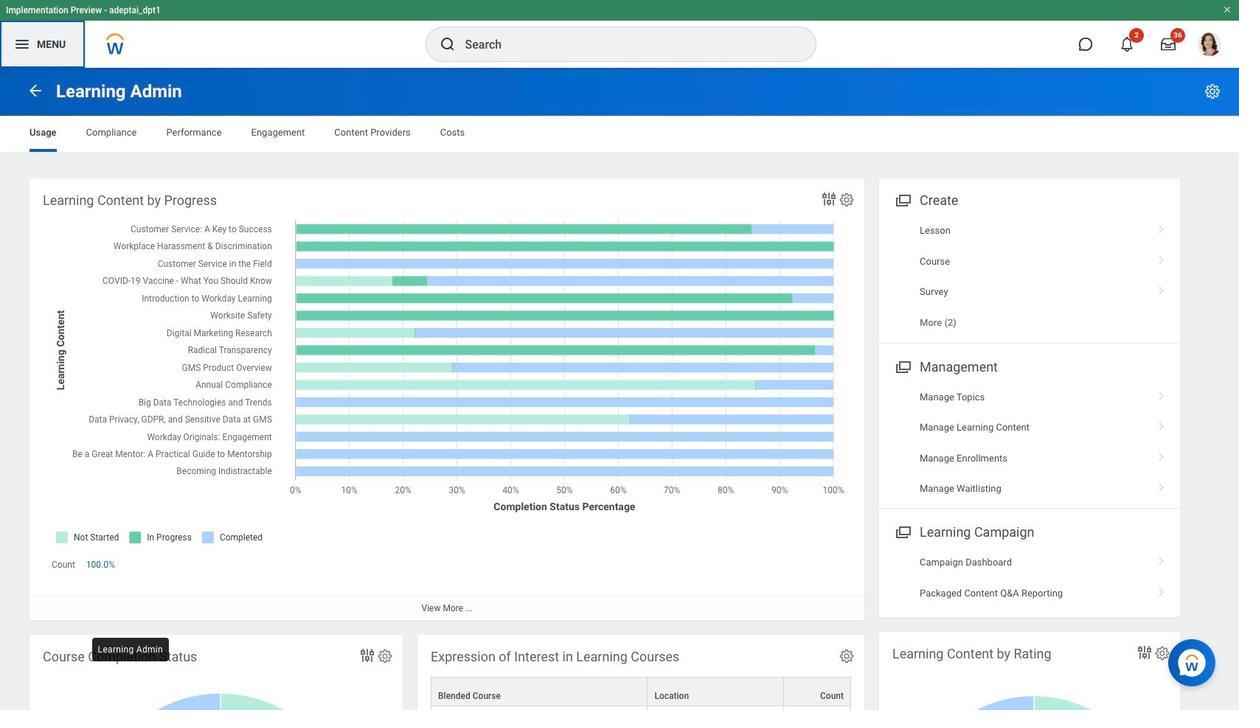 Task type: locate. For each thing, give the bounding box(es) containing it.
list
[[879, 215, 1180, 338], [879, 382, 1180, 504], [879, 548, 1180, 609]]

1 vertical spatial menu group image
[[893, 356, 912, 376]]

2 chevron right image from the top
[[1152, 281, 1171, 296]]

3 menu group image from the top
[[893, 522, 912, 542]]

close environment banner image
[[1223, 5, 1232, 14]]

inbox large image
[[1161, 37, 1176, 52]]

configure and view chart data image left configure course completion status image
[[358, 647, 376, 665]]

1 chevron right image from the top
[[1152, 250, 1171, 265]]

0 vertical spatial menu group image
[[893, 190, 912, 209]]

chevron right image
[[1152, 250, 1171, 265], [1152, 281, 1171, 296], [1152, 552, 1171, 567], [1152, 583, 1171, 597]]

2 menu group image from the top
[[893, 356, 912, 376]]

3 list from the top
[[879, 548, 1180, 609]]

cell
[[431, 707, 648, 710], [648, 707, 784, 710], [784, 707, 851, 710]]

course completion status element
[[30, 635, 403, 710]]

configure and view chart data image inside course completion status element
[[358, 647, 376, 665]]

main content
[[0, 68, 1239, 710]]

1 row from the top
[[431, 677, 851, 707]]

3 chevron right image from the top
[[1152, 417, 1171, 432]]

menu group image
[[893, 190, 912, 209], [893, 356, 912, 376], [893, 522, 912, 542]]

4 chevron right image from the top
[[1152, 447, 1171, 462]]

configure expression of interest in learning courses image
[[839, 648, 855, 665]]

2 vertical spatial list
[[879, 548, 1180, 609]]

1 horizontal spatial configure and view chart data image
[[1136, 644, 1154, 662]]

3 chevron right image from the top
[[1152, 552, 1171, 567]]

0 horizontal spatial configure and view chart data image
[[358, 647, 376, 665]]

banner
[[0, 0, 1239, 68]]

1 vertical spatial list
[[879, 382, 1180, 504]]

search image
[[439, 35, 456, 53]]

2 row from the top
[[431, 707, 851, 710]]

learning content by rating element
[[879, 632, 1180, 710]]

configure and view chart data image
[[1136, 644, 1154, 662], [358, 647, 376, 665]]

2 vertical spatial menu group image
[[893, 522, 912, 542]]

configure this page image
[[1204, 83, 1221, 100]]

1 menu group image from the top
[[893, 190, 912, 209]]

4 chevron right image from the top
[[1152, 583, 1171, 597]]

2 cell from the left
[[648, 707, 784, 710]]

tab list
[[15, 117, 1224, 152]]

chevron right image
[[1152, 220, 1171, 235], [1152, 386, 1171, 401], [1152, 417, 1171, 432], [1152, 447, 1171, 462], [1152, 478, 1171, 493]]

0 vertical spatial list
[[879, 215, 1180, 338]]

configure and view chart data image left configure learning content by rating "image"
[[1136, 644, 1154, 662]]

row
[[431, 677, 851, 707], [431, 707, 851, 710]]

2 chevron right image from the top
[[1152, 386, 1171, 401]]

configure learning content by rating image
[[1154, 645, 1171, 662]]

configure and view chart data image inside learning content by rating element
[[1136, 644, 1154, 662]]

menu group image for third 'list' from the bottom
[[893, 190, 912, 209]]

profile logan mcneil image
[[1198, 32, 1221, 59]]

1 list from the top
[[879, 215, 1180, 338]]



Task type: vqa. For each thing, say whether or not it's contained in the screenshot.
Deductions Taxes and deductions from your most recent payslip.
no



Task type: describe. For each thing, give the bounding box(es) containing it.
configure and view chart data image for configure course completion status image
[[358, 647, 376, 665]]

1 cell from the left
[[431, 707, 648, 710]]

5 chevron right image from the top
[[1152, 478, 1171, 493]]

expression of interest in learning courses element
[[417, 635, 864, 710]]

configure and view chart data image for configure learning content by rating "image"
[[1136, 644, 1154, 662]]

notifications large image
[[1120, 37, 1134, 52]]

3 cell from the left
[[784, 707, 851, 710]]

Search Workday  search field
[[465, 28, 785, 60]]

1 chevron right image from the top
[[1152, 220, 1171, 235]]

configure course completion status image
[[377, 648, 393, 665]]

learning content by progress element
[[30, 179, 864, 621]]

menu group image for 3rd 'list' from the top
[[893, 522, 912, 542]]

configure learning content by progress image
[[839, 192, 855, 208]]

menu group image for 2nd 'list' from the top
[[893, 356, 912, 376]]

previous page image
[[27, 82, 44, 99]]

2 list from the top
[[879, 382, 1180, 504]]

justify image
[[13, 35, 31, 53]]



